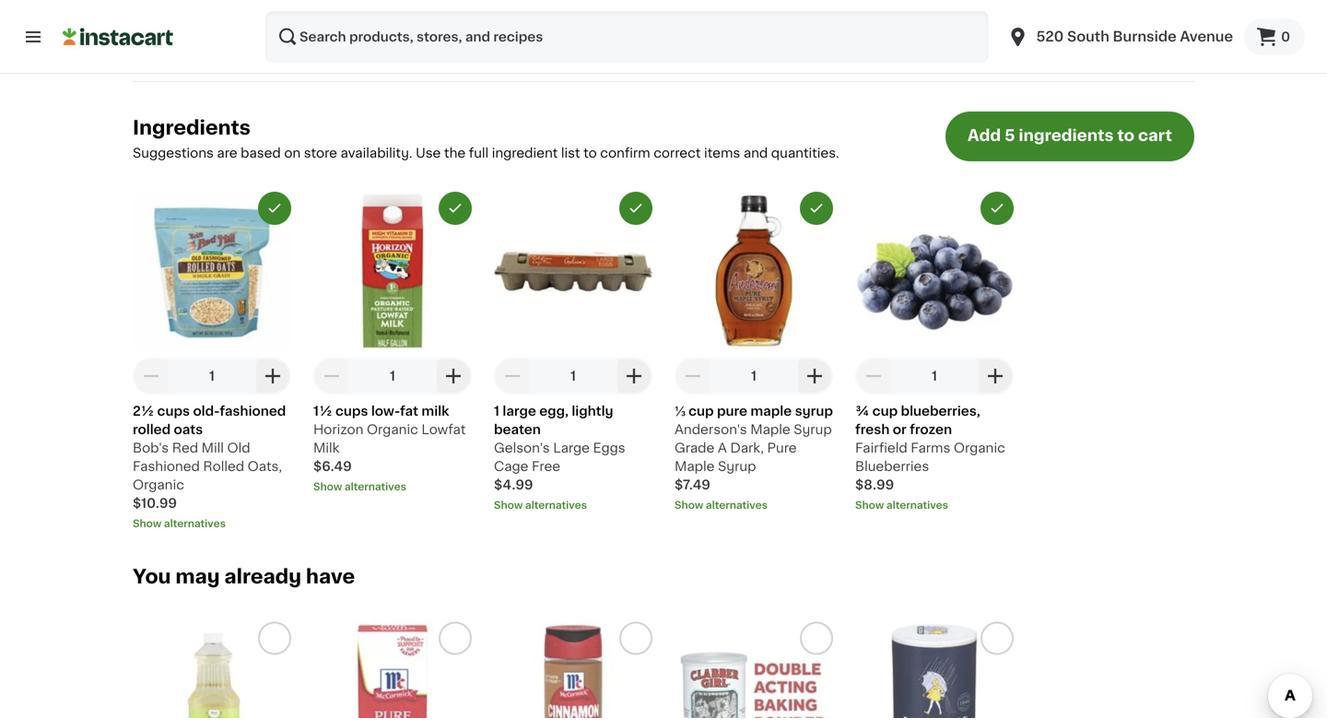 Task type: describe. For each thing, give the bounding box(es) containing it.
eggs
[[593, 441, 626, 454]]

1 inside the 1 large egg, lightly beaten gelson's large eggs cage free $4.99 show alternatives
[[494, 405, 500, 418]]

syrup
[[795, 405, 833, 418]]

low-
[[371, 405, 400, 418]]

increment quantity image for ¾ cup blueberries, fresh or frozen
[[985, 365, 1007, 387]]

show inside the ⅓ cup pure maple syrup anderson's maple syrup grade a dark, pure maple syrup $7.49 show alternatives
[[675, 500, 704, 510]]

add 5 ingredients to cart button
[[946, 112, 1195, 161]]

organic inside 2½ cups old-fashioned rolled oats bob's red mill old fashioned rolled oats, organic $10.99 show alternatives
[[133, 478, 184, 491]]

alternatives inside the 1 large egg, lightly beaten gelson's large eggs cage free $4.99 show alternatives
[[525, 500, 587, 510]]

fresh
[[856, 423, 890, 436]]

¾ cup blueberries, fresh or frozen fairfield farms organic blueberries $8.99 show alternatives
[[856, 405, 1006, 510]]

decrement quantity image for 1½
[[321, 365, 343, 387]]

suggestions are based on store availability. use the full ingredient list to confirm correct items and quantities.
[[133, 146, 840, 159]]

grade
[[675, 441, 715, 454]]

$8.99
[[856, 478, 894, 491]]

avenue
[[1180, 30, 1234, 43]]

rolled
[[133, 423, 171, 436]]

are
[[217, 146, 237, 159]]

burnside
[[1113, 30, 1177, 43]]

increment quantity image for 1½ cups low-fat milk
[[443, 365, 465, 387]]

maple
[[751, 405, 792, 418]]

alternatives inside the ⅓ cup pure maple syrup anderson's maple syrup grade a dark, pure maple syrup $7.49 show alternatives
[[706, 500, 768, 510]]

unselect item image for ⅓ cup pure maple syrup
[[809, 200, 825, 217]]

quantities.
[[771, 146, 840, 159]]

decrement quantity image for ⅓
[[682, 365, 704, 387]]

add 5 ingredients to cart
[[968, 128, 1173, 143]]

beaten
[[494, 423, 541, 436]]

$10.99
[[133, 497, 177, 510]]

organic inside ¾ cup blueberries, fresh or frozen fairfield farms organic blueberries $8.99 show alternatives
[[954, 441, 1006, 454]]

520 south burnside avenue
[[1037, 30, 1234, 43]]

instacart logo image
[[63, 26, 173, 48]]

¾
[[856, 405, 870, 418]]

2½
[[133, 405, 154, 418]]

1 for egg,
[[571, 370, 576, 382]]

520
[[1037, 30, 1064, 43]]

the
[[444, 146, 466, 159]]

pure
[[768, 441, 797, 454]]

fat
[[400, 405, 419, 418]]

or
[[893, 423, 907, 436]]

old-
[[193, 405, 220, 418]]

cup for ⅓
[[689, 405, 714, 418]]

add
[[968, 128, 1001, 143]]

lightly
[[572, 405, 614, 418]]

fashioned
[[133, 460, 200, 473]]

mill
[[202, 441, 224, 454]]

show alternatives button for $10.99
[[133, 516, 291, 531]]

and
[[744, 146, 768, 159]]

confirm
[[600, 146, 651, 159]]

increment quantity image for ⅓ cup pure maple syrup
[[804, 365, 826, 387]]

show alternatives button for $8.99
[[856, 498, 1014, 512]]

1½
[[313, 405, 332, 418]]

milk
[[313, 441, 340, 454]]

show inside 2½ cups old-fashioned rolled oats bob's red mill old fashioned rolled oats, organic $10.99 show alternatives
[[133, 518, 162, 529]]

farms
[[911, 441, 951, 454]]

1½ cups low-fat milk horizon organic lowfat milk $6.49 show alternatives
[[313, 405, 466, 492]]

$6.49
[[313, 460, 352, 473]]

ingredients
[[1019, 128, 1114, 143]]

store
[[304, 146, 337, 159]]

full
[[469, 146, 489, 159]]

milk
[[422, 405, 449, 418]]

show inside ¾ cup blueberries, fresh or frozen fairfield farms organic blueberries $8.99 show alternatives
[[856, 500, 884, 510]]

1 for blueberries,
[[932, 370, 938, 382]]

frozen
[[910, 423, 952, 436]]

cage
[[494, 460, 529, 473]]

south
[[1068, 30, 1110, 43]]

show alternatives button for $7.49
[[675, 498, 833, 512]]



Task type: locate. For each thing, give the bounding box(es) containing it.
decrement quantity image
[[502, 365, 524, 387], [863, 365, 885, 387]]

organic inside 1½ cups low-fat milk horizon organic lowfat milk $6.49 show alternatives
[[367, 423, 418, 436]]

use
[[416, 146, 441, 159]]

cups for horizon
[[336, 405, 368, 418]]

increment quantity image up fashioned at the bottom left of the page
[[262, 365, 284, 387]]

Search field
[[266, 11, 989, 63]]

increment quantity image
[[443, 365, 465, 387], [985, 365, 1007, 387]]

⅓
[[675, 405, 686, 418]]

alternatives inside ¾ cup blueberries, fresh or frozen fairfield farms organic blueberries $8.99 show alternatives
[[887, 500, 949, 510]]

cup inside the ⅓ cup pure maple syrup anderson's maple syrup grade a dark, pure maple syrup $7.49 show alternatives
[[689, 405, 714, 418]]

1 horizontal spatial syrup
[[794, 423, 832, 436]]

3 increment quantity image from the left
[[804, 365, 826, 387]]

to
[[1118, 128, 1135, 143], [584, 146, 597, 159]]

to left "cart" at right
[[1118, 128, 1135, 143]]

alternatives down $10.99
[[164, 518, 226, 529]]

unselect item image
[[447, 200, 464, 217], [989, 200, 1006, 217]]

$7.49
[[675, 478, 711, 491]]

show alternatives button down $6.49 at left
[[313, 479, 472, 494]]

syrup
[[794, 423, 832, 436], [718, 460, 756, 473]]

show alternatives button
[[313, 479, 472, 494], [494, 498, 653, 512], [675, 498, 833, 512], [856, 498, 1014, 512], [133, 516, 291, 531]]

1 horizontal spatial decrement quantity image
[[863, 365, 885, 387]]

ingredient
[[492, 146, 558, 159]]

old
[[227, 441, 250, 454]]

0 horizontal spatial to
[[584, 146, 597, 159]]

cups up oats
[[157, 405, 190, 418]]

1 unselect item image from the left
[[447, 200, 464, 217]]

0 horizontal spatial syrup
[[718, 460, 756, 473]]

⅓ cup pure maple syrup anderson's maple syrup grade a dark, pure maple syrup $7.49 show alternatives
[[675, 405, 833, 510]]

show down $7.49
[[675, 500, 704, 510]]

unselect item image for 1 large egg, lightly beaten
[[628, 200, 644, 217]]

1 up maple
[[751, 370, 757, 382]]

fashioned
[[220, 405, 286, 418]]

correct
[[654, 146, 701, 159]]

0 horizontal spatial maple
[[675, 460, 715, 473]]

cups
[[157, 405, 190, 418], [336, 405, 368, 418]]

cups inside 1½ cups low-fat milk horizon organic lowfat milk $6.49 show alternatives
[[336, 405, 368, 418]]

2 horizontal spatial increment quantity image
[[804, 365, 826, 387]]

2 decrement quantity image from the left
[[863, 365, 885, 387]]

unselect item image down 5
[[989, 200, 1006, 217]]

maple down grade
[[675, 460, 715, 473]]

red
[[172, 441, 198, 454]]

increment quantity image for 2½ cups old-fashioned rolled oats
[[262, 365, 284, 387]]

alternatives down blueberries
[[887, 500, 949, 510]]

unselect item image down based
[[266, 200, 283, 217]]

unselect item image down the
[[447, 200, 464, 217]]

unselect item image for ¾ cup blueberries, fresh or frozen
[[989, 200, 1006, 217]]

1 up lightly
[[571, 370, 576, 382]]

1
[[209, 370, 215, 382], [390, 370, 396, 382], [571, 370, 576, 382], [751, 370, 757, 382], [932, 370, 938, 382], [494, 405, 500, 418]]

1 for pure
[[751, 370, 757, 382]]

0 horizontal spatial cup
[[689, 405, 714, 418]]

1 cups from the left
[[157, 405, 190, 418]]

cart
[[1139, 128, 1173, 143]]

1 up old-
[[209, 370, 215, 382]]

blueberries
[[856, 460, 930, 473]]

anderson's
[[675, 423, 747, 436]]

0
[[1282, 30, 1291, 43]]

show down $6.49 at left
[[313, 482, 342, 492]]

0 horizontal spatial cups
[[157, 405, 190, 418]]

decrement quantity image
[[140, 365, 162, 387], [321, 365, 343, 387], [682, 365, 704, 387]]

unselect item image down the confirm
[[628, 200, 644, 217]]

decrement quantity image up 1½
[[321, 365, 343, 387]]

increment quantity image
[[262, 365, 284, 387], [623, 365, 645, 387], [804, 365, 826, 387]]

organic right "farms"
[[954, 441, 1006, 454]]

None search field
[[266, 11, 989, 63]]

1 horizontal spatial to
[[1118, 128, 1135, 143]]

cup up anderson's
[[689, 405, 714, 418]]

unselect item image for 1½ cups low-fat milk
[[447, 200, 464, 217]]

2 horizontal spatial organic
[[954, 441, 1006, 454]]

2 cup from the left
[[873, 405, 898, 418]]

2 unselect item image from the left
[[628, 200, 644, 217]]

2½ cups old-fashioned rolled oats bob's red mill old fashioned rolled oats, organic $10.99 show alternatives
[[133, 405, 286, 529]]

1 horizontal spatial cup
[[873, 405, 898, 418]]

3 unselect item image from the left
[[809, 200, 825, 217]]

1 vertical spatial syrup
[[718, 460, 756, 473]]

2 increment quantity image from the left
[[985, 365, 1007, 387]]

1 vertical spatial organic
[[954, 441, 1006, 454]]

1 520 south burnside avenue button from the left
[[996, 11, 1245, 63]]

suggestions
[[133, 146, 214, 159]]

alternatives down the 'free' at the bottom
[[525, 500, 587, 510]]

based
[[241, 146, 281, 159]]

1 up blueberries,
[[932, 370, 938, 382]]

1 cup from the left
[[689, 405, 714, 418]]

1 unselect item image from the left
[[266, 200, 283, 217]]

large
[[503, 405, 536, 418]]

increment quantity image up syrup
[[804, 365, 826, 387]]

oats
[[174, 423, 203, 436]]

520 south burnside avenue button
[[996, 11, 1245, 63], [1007, 11, 1234, 63]]

1 decrement quantity image from the left
[[140, 365, 162, 387]]

availability.
[[341, 146, 413, 159]]

0 horizontal spatial decrement quantity image
[[502, 365, 524, 387]]

5
[[1005, 128, 1015, 143]]

show
[[313, 482, 342, 492], [494, 500, 523, 510], [675, 500, 704, 510], [856, 500, 884, 510], [133, 518, 162, 529]]

2 horizontal spatial unselect item image
[[809, 200, 825, 217]]

cups inside 2½ cups old-fashioned rolled oats bob's red mill old fashioned rolled oats, organic $10.99 show alternatives
[[157, 405, 190, 418]]

to inside "button"
[[1118, 128, 1135, 143]]

1 increment quantity image from the left
[[262, 365, 284, 387]]

0 horizontal spatial increment quantity image
[[262, 365, 284, 387]]

2 decrement quantity image from the left
[[321, 365, 343, 387]]

lowfat
[[422, 423, 466, 436]]

show inside 1½ cups low-fat milk horizon organic lowfat milk $6.49 show alternatives
[[313, 482, 342, 492]]

0 button
[[1245, 18, 1306, 55]]

1 increment quantity image from the left
[[443, 365, 465, 387]]

egg,
[[540, 405, 569, 418]]

increment quantity image for 1 large egg, lightly beaten
[[623, 365, 645, 387]]

decrement quantity image up large
[[502, 365, 524, 387]]

decrement quantity image for large
[[502, 365, 524, 387]]

pure
[[717, 405, 748, 418]]

cup for ¾
[[873, 405, 898, 418]]

show down $10.99
[[133, 518, 162, 529]]

1 large egg, lightly beaten gelson's large eggs cage free $4.99 show alternatives
[[494, 405, 626, 510]]

2 unselect item image from the left
[[989, 200, 1006, 217]]

1 horizontal spatial maple
[[751, 423, 791, 436]]

to right list
[[584, 146, 597, 159]]

cups for oats
[[157, 405, 190, 418]]

unselect item image
[[266, 200, 283, 217], [628, 200, 644, 217], [809, 200, 825, 217]]

cup inside ¾ cup blueberries, fresh or frozen fairfield farms organic blueberries $8.99 show alternatives
[[873, 405, 898, 418]]

syrup down syrup
[[794, 423, 832, 436]]

show down $8.99
[[856, 500, 884, 510]]

decrement quantity image up ¾
[[863, 365, 885, 387]]

dark,
[[730, 441, 764, 454]]

organic up $10.99
[[133, 478, 184, 491]]

0 horizontal spatial unselect item image
[[447, 200, 464, 217]]

1 horizontal spatial increment quantity image
[[985, 365, 1007, 387]]

1 for low-
[[390, 370, 396, 382]]

2 cups from the left
[[336, 405, 368, 418]]

1 horizontal spatial increment quantity image
[[623, 365, 645, 387]]

decrement quantity image up ⅓
[[682, 365, 704, 387]]

decrement quantity image for cup
[[863, 365, 885, 387]]

decrement quantity image for 2½
[[140, 365, 162, 387]]

2 increment quantity image from the left
[[623, 365, 645, 387]]

maple down maple
[[751, 423, 791, 436]]

cup up fresh at the bottom of page
[[873, 405, 898, 418]]

product group
[[133, 192, 291, 531], [313, 192, 472, 494], [494, 192, 653, 512], [675, 192, 833, 512], [856, 192, 1014, 512], [133, 622, 291, 718], [313, 622, 472, 718], [494, 622, 653, 718], [675, 622, 833, 718], [856, 622, 1014, 718]]

unselect item image down quantities.
[[809, 200, 825, 217]]

1 decrement quantity image from the left
[[502, 365, 524, 387]]

bob's
[[133, 441, 169, 454]]

fairfield
[[856, 441, 908, 454]]

2 520 south burnside avenue button from the left
[[1007, 11, 1234, 63]]

maple
[[751, 423, 791, 436], [675, 460, 715, 473]]

rolled
[[203, 460, 244, 473]]

list
[[561, 146, 580, 159]]

show down $4.99
[[494, 500, 523, 510]]

1 for old-
[[209, 370, 215, 382]]

cups up horizon
[[336, 405, 368, 418]]

1 horizontal spatial unselect item image
[[989, 200, 1006, 217]]

oats,
[[248, 460, 282, 473]]

cup
[[689, 405, 714, 418], [873, 405, 898, 418]]

alternatives
[[345, 482, 407, 492], [525, 500, 587, 510], [706, 500, 768, 510], [887, 500, 949, 510], [164, 518, 226, 529]]

show alternatives button down dark,
[[675, 498, 833, 512]]

1 horizontal spatial decrement quantity image
[[321, 365, 343, 387]]

decrement quantity image up "2½"
[[140, 365, 162, 387]]

0 horizontal spatial unselect item image
[[266, 200, 283, 217]]

2 horizontal spatial decrement quantity image
[[682, 365, 704, 387]]

show inside the 1 large egg, lightly beaten gelson's large eggs cage free $4.99 show alternatives
[[494, 500, 523, 510]]

increment quantity image up 'eggs'
[[623, 365, 645, 387]]

0 vertical spatial maple
[[751, 423, 791, 436]]

1 left large
[[494, 405, 500, 418]]

a
[[718, 441, 727, 454]]

3 decrement quantity image from the left
[[682, 365, 704, 387]]

0 horizontal spatial increment quantity image
[[443, 365, 465, 387]]

show alternatives button down "farms"
[[856, 498, 1014, 512]]

1 vertical spatial maple
[[675, 460, 715, 473]]

show alternatives button for $6.49
[[313, 479, 472, 494]]

1 horizontal spatial unselect item image
[[628, 200, 644, 217]]

free
[[532, 460, 561, 473]]

0 horizontal spatial decrement quantity image
[[140, 365, 162, 387]]

0 horizontal spatial organic
[[133, 478, 184, 491]]

1 vertical spatial to
[[584, 146, 597, 159]]

large
[[553, 441, 590, 454]]

0 vertical spatial to
[[1118, 128, 1135, 143]]

2 vertical spatial organic
[[133, 478, 184, 491]]

0 vertical spatial syrup
[[794, 423, 832, 436]]

gelson's
[[494, 441, 550, 454]]

alternatives inside 1½ cups low-fat milk horizon organic lowfat milk $6.49 show alternatives
[[345, 482, 407, 492]]

1 up low-
[[390, 370, 396, 382]]

show alternatives button for $4.99
[[494, 498, 653, 512]]

syrup down dark,
[[718, 460, 756, 473]]

alternatives inside 2½ cups old-fashioned rolled oats bob's red mill old fashioned rolled oats, organic $10.99 show alternatives
[[164, 518, 226, 529]]

1 horizontal spatial organic
[[367, 423, 418, 436]]

$4.99
[[494, 478, 533, 491]]

organic
[[367, 423, 418, 436], [954, 441, 1006, 454], [133, 478, 184, 491]]

show alternatives button down 'rolled'
[[133, 516, 291, 531]]

on
[[284, 146, 301, 159]]

show alternatives button down the 'free' at the bottom
[[494, 498, 653, 512]]

blueberries,
[[901, 405, 981, 418]]

0 vertical spatial organic
[[367, 423, 418, 436]]

horizon
[[313, 423, 364, 436]]

1 horizontal spatial cups
[[336, 405, 368, 418]]

alternatives down $6.49 at left
[[345, 482, 407, 492]]

alternatives down $7.49
[[706, 500, 768, 510]]

unselect item image for 2½ cups old-fashioned rolled oats
[[266, 200, 283, 217]]

items
[[704, 146, 741, 159]]

organic down low-
[[367, 423, 418, 436]]



Task type: vqa. For each thing, say whether or not it's contained in the screenshot.
5:05pm
no



